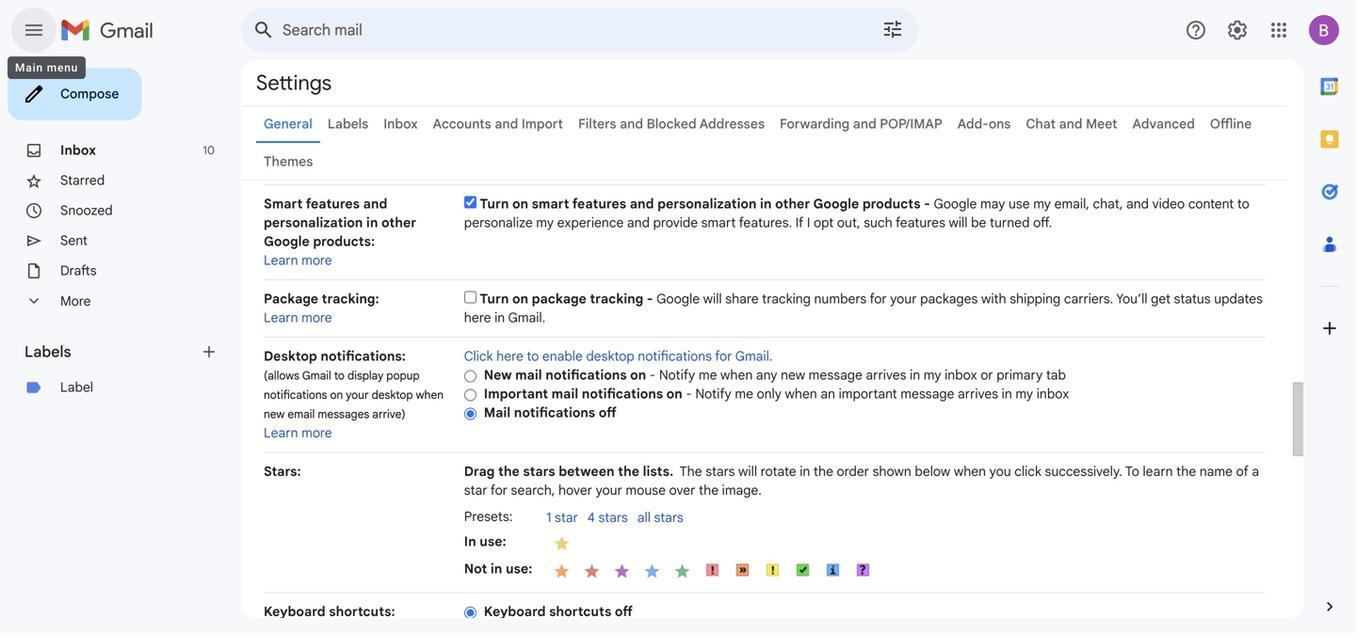 Task type: vqa. For each thing, say whether or not it's contained in the screenshot.
the left for
yes



Task type: describe. For each thing, give the bounding box(es) containing it.
smart inside google may use my email, chat, and video content to personalize my experience and provide smart features. if i opt out, such features will be turned off.
[[701, 215, 736, 231]]

learn more link for personalization
[[264, 252, 332, 269]]

stars up search,
[[523, 464, 555, 480]]

tracking for share
[[762, 291, 811, 308]]

your inside the stars will rotate in the order shown below when you click successively. to learn the name of a star for search, hover your mouse over the image.
[[596, 483, 622, 499]]

0 vertical spatial arrives
[[866, 367, 907, 384]]

my left or
[[924, 367, 941, 384]]

content
[[1189, 196, 1234, 212]]

between
[[559, 464, 615, 480]]

on up personalize
[[512, 196, 528, 212]]

1 vertical spatial message
[[901, 386, 955, 403]]

off.
[[1033, 215, 1052, 231]]

display
[[348, 369, 384, 383]]

pop/imap
[[880, 116, 943, 132]]

1 vertical spatial gmail.
[[735, 349, 773, 365]]

turn on package tracking -
[[480, 291, 657, 308]]

(allows
[[264, 369, 300, 383]]

my up off.
[[1034, 196, 1051, 212]]

compose
[[60, 86, 119, 102]]

smart features and personalization in other google products: learn more
[[264, 196, 416, 269]]

notify for notify me only when an important message arrives in my inbox
[[695, 386, 732, 403]]

compose button
[[8, 68, 142, 121]]

1 horizontal spatial features
[[572, 196, 626, 212]]

to inside 'desktop notifications: (allows gmail to display popup notifications on your desktop when new email messages arrive) learn more'
[[334, 369, 345, 383]]

stars:
[[264, 464, 301, 480]]

1 star 4 stars all stars
[[547, 510, 684, 527]]

or
[[981, 367, 993, 384]]

10
[[203, 144, 215, 158]]

on inside 'desktop notifications: (allows gmail to display popup notifications on your desktop when new email messages arrive) learn more'
[[330, 389, 343, 403]]

in up features.
[[760, 196, 772, 212]]

personalize
[[464, 215, 533, 231]]

me for only
[[735, 386, 753, 403]]

menu
[[47, 61, 78, 74]]

any
[[756, 367, 778, 384]]

the
[[680, 464, 702, 480]]

products:
[[313, 234, 375, 250]]

4 stars link
[[588, 510, 637, 528]]

advanced
[[1133, 116, 1195, 132]]

of
[[1236, 464, 1249, 480]]

search,
[[511, 483, 555, 499]]

advanced link
[[1133, 116, 1195, 132]]

New mail notifications on radio
[[464, 370, 476, 384]]

important
[[484, 386, 548, 403]]

arrive)
[[372, 408, 406, 422]]

offline link
[[1210, 116, 1252, 132]]

click here to enable desktop notifications for gmail. link
[[464, 349, 773, 365]]

click
[[1015, 464, 1042, 480]]

labels link
[[328, 116, 369, 132]]

me for when
[[699, 367, 717, 384]]

sent link
[[60, 233, 88, 249]]

chat and meet link
[[1026, 116, 1118, 132]]

an
[[821, 386, 835, 403]]

primary
[[997, 367, 1043, 384]]

be
[[971, 215, 987, 231]]

image.
[[722, 483, 762, 499]]

learn more link for more
[[264, 310, 332, 326]]

popup
[[386, 369, 420, 383]]

Important mail notifications on radio
[[464, 388, 476, 402]]

learn inside 'desktop notifications: (allows gmail to display popup notifications on your desktop when new email messages arrive) learn more'
[[264, 425, 298, 442]]

keyboard shortcuts off
[[484, 604, 633, 621]]

will inside google will share tracking numbers for your packages with shipping carriers. you'll get status updates here in gmail.
[[703, 291, 722, 308]]

keyboard for keyboard shortcuts:
[[264, 604, 326, 621]]

in left or
[[910, 367, 920, 384]]

in inside smart features and personalization in other google products: learn more
[[366, 215, 378, 231]]

click here to enable desktop notifications for gmail.
[[464, 349, 773, 365]]

filters
[[578, 116, 616, 132]]

when inside 'desktop notifications: (allows gmail to display popup notifications on your desktop when new email messages arrive) learn more'
[[416, 389, 444, 403]]

star inside the stars will rotate in the order shown below when you click successively. to learn the name of a star for search, hover your mouse over the image.
[[464, 483, 487, 499]]

forwarding
[[780, 116, 850, 132]]

filters and blocked addresses
[[578, 116, 765, 132]]

4
[[588, 510, 595, 527]]

email
[[288, 408, 315, 422]]

more button
[[0, 286, 226, 316]]

add-
[[958, 116, 989, 132]]

google inside google may use my email, chat, and video content to personalize my experience and provide smart features. if i opt out, such features will be turned off.
[[934, 196, 977, 212]]

will inside the stars will rotate in the order shown below when you click successively. to learn the name of a star for search, hover your mouse over the image.
[[738, 464, 757, 480]]

in right not
[[491, 561, 502, 578]]

turn on smart features and personalization in other google products -
[[480, 196, 934, 212]]

the up mouse at the left of page
[[618, 464, 640, 480]]

label link
[[60, 380, 93, 396]]

1 horizontal spatial inbox
[[1037, 386, 1069, 403]]

my left experience in the left of the page
[[536, 215, 554, 231]]

- for turn on package tracking -
[[647, 291, 653, 308]]

when inside the stars will rotate in the order shown below when you click successively. to learn the name of a star for search, hover your mouse over the image.
[[954, 464, 986, 480]]

starred link
[[60, 172, 105, 189]]

settings image
[[1226, 19, 1249, 41]]

0 vertical spatial use:
[[480, 534, 506, 551]]

keyboard for keyboard shortcuts off
[[484, 604, 546, 621]]

label
[[60, 380, 93, 396]]

0 vertical spatial smart
[[532, 196, 569, 212]]

only
[[757, 386, 782, 403]]

the right drag
[[498, 464, 520, 480]]

numbers
[[814, 291, 867, 308]]

the left the order
[[814, 464, 834, 480]]

may
[[981, 196, 1005, 212]]

off for mail notifications off
[[599, 405, 617, 422]]

opt
[[814, 215, 834, 231]]

all
[[637, 510, 651, 527]]

1
[[547, 510, 551, 527]]

add-ons
[[958, 116, 1011, 132]]

1 horizontal spatial new
[[781, 367, 805, 384]]

features inside google may use my email, chat, and video content to personalize my experience and provide smart features. if i opt out, such features will be turned off.
[[896, 215, 946, 231]]

and right chat
[[1059, 116, 1083, 132]]

0 horizontal spatial inbox
[[945, 367, 977, 384]]

carriers.
[[1064, 291, 1114, 308]]

the right learn at the right bottom of the page
[[1177, 464, 1196, 480]]

you'll
[[1116, 291, 1148, 308]]

turn for turn on smart features and personalization in other google products -
[[480, 196, 509, 212]]

desktop notifications: (allows gmail to display popup notifications on your desktop when new email messages arrive) learn more
[[264, 349, 444, 442]]

off for keyboard shortcuts off
[[615, 604, 633, 621]]

in
[[464, 534, 476, 551]]

and right chat,
[[1127, 196, 1149, 212]]

1 star link
[[547, 510, 588, 528]]

new
[[484, 367, 512, 384]]

on down click here to enable desktop notifications for gmail.
[[630, 367, 646, 384]]

add-ons link
[[958, 116, 1011, 132]]

shortcuts:
[[329, 604, 395, 621]]

with
[[981, 291, 1007, 308]]

desktop inside 'desktop notifications: (allows gmail to display popup notifications on your desktop when new email messages arrive) learn more'
[[372, 389, 413, 403]]

turned
[[990, 215, 1030, 231]]

status
[[1174, 291, 1211, 308]]

mouse
[[626, 483, 666, 499]]

google inside smart features and personalization in other google products: learn more
[[264, 234, 310, 250]]

more inside 'desktop notifications: (allows gmail to display popup notifications on your desktop when new email messages arrive) learn more'
[[302, 425, 332, 442]]

if
[[796, 215, 804, 231]]

1 vertical spatial star
[[555, 510, 578, 527]]

updates
[[1214, 291, 1263, 308]]

gmail image
[[60, 11, 163, 49]]

to inside google may use my email, chat, and video content to personalize my experience and provide smart features. if i opt out, such features will be turned off.
[[1238, 196, 1250, 212]]

chat,
[[1093, 196, 1123, 212]]

accounts
[[433, 116, 491, 132]]

tracking for package
[[590, 291, 644, 308]]



Task type: locate. For each thing, give the bounding box(es) containing it.
0 horizontal spatial arrives
[[866, 367, 907, 384]]

smart up experience in the left of the page
[[532, 196, 569, 212]]

your left packages
[[890, 291, 917, 308]]

mail for new
[[515, 367, 542, 384]]

gmail
[[302, 369, 331, 383]]

2 vertical spatial to
[[334, 369, 345, 383]]

1 vertical spatial learn
[[264, 310, 298, 326]]

0 vertical spatial mail
[[515, 367, 542, 384]]

message
[[809, 367, 863, 384], [901, 386, 955, 403]]

me left only
[[735, 386, 753, 403]]

snoozed
[[60, 203, 113, 219]]

your
[[890, 291, 917, 308], [346, 389, 369, 403], [596, 483, 622, 499]]

2 vertical spatial more
[[302, 425, 332, 442]]

forwarding and pop/imap
[[780, 116, 943, 132]]

inbox
[[384, 116, 418, 132], [60, 142, 96, 159]]

on up messages
[[330, 389, 343, 403]]

1 vertical spatial your
[[346, 389, 369, 403]]

star down drag
[[464, 483, 487, 499]]

0 vertical spatial inbox link
[[384, 116, 418, 132]]

0 vertical spatial desktop
[[586, 349, 635, 365]]

mail up important
[[515, 367, 542, 384]]

more down email
[[302, 425, 332, 442]]

1 horizontal spatial for
[[715, 349, 732, 365]]

2 turn from the top
[[480, 291, 509, 308]]

will up image.
[[738, 464, 757, 480]]

email,
[[1055, 196, 1090, 212]]

support image
[[1185, 19, 1208, 41]]

0 horizontal spatial me
[[699, 367, 717, 384]]

0 horizontal spatial other
[[381, 215, 416, 231]]

1 vertical spatial personalization
[[264, 215, 363, 231]]

features up 'products:'
[[306, 196, 360, 212]]

important mail notifications on - notify me only when an important message arrives in my inbox
[[484, 386, 1069, 403]]

2 horizontal spatial for
[[870, 291, 887, 308]]

keyboard left shortcuts:
[[264, 604, 326, 621]]

0 horizontal spatial gmail.
[[508, 310, 546, 326]]

0 horizontal spatial new
[[264, 408, 285, 422]]

1 turn from the top
[[480, 196, 509, 212]]

1 horizontal spatial tracking
[[762, 291, 811, 308]]

and right "filters"
[[620, 116, 643, 132]]

mail up mail notifications off at bottom left
[[552, 386, 578, 403]]

smart down turn on smart features and personalization in other google products -
[[701, 215, 736, 231]]

for right numbers
[[870, 291, 887, 308]]

provide
[[653, 215, 698, 231]]

0 vertical spatial here
[[464, 310, 491, 326]]

chat and meet
[[1026, 116, 1118, 132]]

0 vertical spatial personalization
[[658, 196, 757, 212]]

0 horizontal spatial keyboard
[[264, 604, 326, 621]]

for up new mail notifications on - notify me when any new message arrives in my inbox or primary tab
[[715, 349, 732, 365]]

stars inside the stars will rotate in the order shown below when you click successively. to learn the name of a star for search, hover your mouse over the image.
[[706, 464, 735, 480]]

inbox up starred link
[[60, 142, 96, 159]]

features down "products"
[[896, 215, 946, 231]]

over
[[669, 483, 696, 499]]

search mail image
[[247, 13, 281, 47]]

personalization up provide on the top of page
[[658, 196, 757, 212]]

advanced search options image
[[874, 10, 912, 48]]

here inside google will share tracking numbers for your packages with shipping carriers. you'll get status updates here in gmail.
[[464, 310, 491, 326]]

the down 'the'
[[699, 483, 719, 499]]

3 more from the top
[[302, 425, 332, 442]]

labels for labels heading
[[24, 343, 71, 362]]

when down 'popup'
[[416, 389, 444, 403]]

0 vertical spatial labels
[[328, 116, 369, 132]]

2 vertical spatial learn
[[264, 425, 298, 442]]

stars up image.
[[706, 464, 735, 480]]

google up be
[[934, 196, 977, 212]]

starred
[[60, 172, 105, 189]]

your inside 'desktop notifications: (allows gmail to display popup notifications on your desktop when new email messages arrive) learn more'
[[346, 389, 369, 403]]

- up click here to enable desktop notifications for gmail. link
[[647, 291, 653, 308]]

ons
[[989, 116, 1011, 132]]

1 vertical spatial to
[[527, 349, 539, 365]]

3 learn more link from the top
[[264, 425, 332, 442]]

desktop
[[586, 349, 635, 365], [372, 389, 413, 403]]

3 learn from the top
[[264, 425, 298, 442]]

1 vertical spatial other
[[381, 215, 416, 231]]

1 vertical spatial inbox link
[[60, 142, 96, 159]]

packages
[[920, 291, 978, 308]]

me left the any
[[699, 367, 717, 384]]

in right rotate
[[800, 464, 810, 480]]

labels heading
[[24, 343, 200, 362]]

0 vertical spatial more
[[302, 252, 332, 269]]

experience
[[557, 215, 624, 231]]

in down primary
[[1002, 386, 1012, 403]]

share
[[725, 291, 759, 308]]

learn inside smart features and personalization in other google products: learn more
[[264, 252, 298, 269]]

gmail. up the any
[[735, 349, 773, 365]]

0 horizontal spatial inbox
[[60, 142, 96, 159]]

google down smart
[[264, 234, 310, 250]]

1 vertical spatial notify
[[695, 386, 732, 403]]

to right content
[[1238, 196, 1250, 212]]

filters and blocked addresses link
[[578, 116, 765, 132]]

- for new mail notifications on - notify me when any new message arrives in my inbox or primary tab
[[650, 367, 656, 384]]

2 vertical spatial for
[[491, 483, 508, 499]]

desktop
[[264, 349, 317, 365]]

0 horizontal spatial tracking
[[590, 291, 644, 308]]

2 vertical spatial learn more link
[[264, 425, 332, 442]]

stars right all
[[654, 510, 684, 527]]

0 vertical spatial notify
[[659, 367, 695, 384]]

learn down email
[[264, 425, 298, 442]]

main menu image
[[23, 19, 45, 41]]

for inside google will share tracking numbers for your packages with shipping carriers. you'll get status updates here in gmail.
[[870, 291, 887, 308]]

your down display
[[346, 389, 369, 403]]

gmail.
[[508, 310, 546, 326], [735, 349, 773, 365]]

more inside package tracking: learn more
[[302, 310, 332, 326]]

0 vertical spatial message
[[809, 367, 863, 384]]

1 horizontal spatial to
[[527, 349, 539, 365]]

notify for notify me when any new message arrives in my inbox or primary tab
[[659, 367, 695, 384]]

here up click
[[464, 310, 491, 326]]

1 vertical spatial new
[[264, 408, 285, 422]]

1 horizontal spatial star
[[555, 510, 578, 527]]

turn up personalize
[[480, 196, 509, 212]]

1 vertical spatial smart
[[701, 215, 736, 231]]

when left the you
[[954, 464, 986, 480]]

0 horizontal spatial labels
[[24, 343, 71, 362]]

turn for turn on package tracking -
[[480, 291, 509, 308]]

0 vertical spatial gmail.
[[508, 310, 546, 326]]

i
[[807, 215, 810, 231]]

inbox down tab
[[1037, 386, 1069, 403]]

in inside the stars will rotate in the order shown below when you click successively. to learn the name of a star for search, hover your mouse over the image.
[[800, 464, 810, 480]]

1 horizontal spatial inbox link
[[384, 116, 418, 132]]

gmail. inside google will share tracking numbers for your packages with shipping carriers. you'll get status updates here in gmail.
[[508, 310, 546, 326]]

your inside google will share tracking numbers for your packages with shipping carriers. you'll get status updates here in gmail.
[[890, 291, 917, 308]]

2 learn more link from the top
[[264, 310, 332, 326]]

1 keyboard from the left
[[264, 604, 326, 621]]

new left email
[[264, 408, 285, 422]]

me
[[699, 367, 717, 384], [735, 386, 753, 403]]

desktop right enable
[[586, 349, 635, 365]]

mail
[[484, 405, 511, 422]]

Mail notifications off radio
[[464, 407, 476, 421]]

and inside smart features and personalization in other google products: learn more
[[363, 196, 388, 212]]

google left share in the right of the page
[[657, 291, 700, 308]]

drafts link
[[60, 263, 97, 279]]

1 vertical spatial inbox
[[1037, 386, 1069, 403]]

new
[[781, 367, 805, 384], [264, 408, 285, 422]]

turn up click
[[480, 291, 509, 308]]

0 vertical spatial inbox
[[384, 116, 418, 132]]

for inside the stars will rotate in the order shown below when you click successively. to learn the name of a star for search, hover your mouse over the image.
[[491, 483, 508, 499]]

more down 'products:'
[[302, 252, 332, 269]]

get
[[1151, 291, 1171, 308]]

message right the important
[[901, 386, 955, 403]]

features.
[[739, 215, 792, 231]]

more inside smart features and personalization in other google products: learn more
[[302, 252, 332, 269]]

1 vertical spatial mail
[[552, 386, 578, 403]]

here
[[464, 310, 491, 326], [496, 349, 524, 365]]

star
[[464, 483, 487, 499], [555, 510, 578, 527]]

successively.
[[1045, 464, 1123, 480]]

1 vertical spatial more
[[302, 310, 332, 326]]

arrives up the important
[[866, 367, 907, 384]]

shown
[[873, 464, 912, 480]]

tab list
[[1304, 60, 1356, 566]]

2 keyboard from the left
[[484, 604, 546, 621]]

below
[[915, 464, 951, 480]]

0 horizontal spatial for
[[491, 483, 508, 499]]

for down drag
[[491, 483, 508, 499]]

Search mail text field
[[283, 21, 829, 40]]

notify left only
[[695, 386, 732, 403]]

use: right not
[[506, 561, 532, 578]]

notifications:
[[321, 349, 406, 365]]

2 more from the top
[[302, 310, 332, 326]]

1 horizontal spatial desktop
[[586, 349, 635, 365]]

2 tracking from the left
[[762, 291, 811, 308]]

when left the 'an'
[[785, 386, 817, 403]]

Keyboard shortcuts off radio
[[464, 606, 476, 621]]

chat
[[1026, 116, 1056, 132]]

notify down click here to enable desktop notifications for gmail. link
[[659, 367, 695, 384]]

shipping
[[1010, 291, 1061, 308]]

tracking up click here to enable desktop notifications for gmail. link
[[590, 291, 644, 308]]

- for important mail notifications on - notify me only when an important message arrives in my inbox
[[686, 386, 692, 403]]

tracking right share in the right of the page
[[762, 291, 811, 308]]

1 horizontal spatial keyboard
[[484, 604, 546, 621]]

inbox left or
[[945, 367, 977, 384]]

drafts
[[60, 263, 97, 279]]

0 vertical spatial for
[[870, 291, 887, 308]]

mail for important
[[552, 386, 578, 403]]

1 vertical spatial labels
[[24, 343, 71, 362]]

star right 1
[[555, 510, 578, 527]]

stars right 4
[[599, 510, 628, 527]]

inbox link
[[384, 116, 418, 132], [60, 142, 96, 159]]

-
[[924, 196, 930, 212], [647, 291, 653, 308], [650, 367, 656, 384], [686, 386, 692, 403]]

2 vertical spatial your
[[596, 483, 622, 499]]

labels inside navigation
[[24, 343, 71, 362]]

learn more link down email
[[264, 425, 332, 442]]

message up the 'an'
[[809, 367, 863, 384]]

1 vertical spatial off
[[615, 604, 633, 621]]

learn more link
[[264, 252, 332, 269], [264, 310, 332, 326], [264, 425, 332, 442]]

1 vertical spatial me
[[735, 386, 753, 403]]

- down click here to enable desktop notifications for gmail.
[[650, 367, 656, 384]]

and left provide on the top of page
[[627, 215, 650, 231]]

on left "package"
[[512, 291, 528, 308]]

0 vertical spatial learn more link
[[264, 252, 332, 269]]

and up provide on the top of page
[[630, 196, 654, 212]]

- right "products"
[[924, 196, 930, 212]]

snoozed link
[[60, 203, 113, 219]]

0 vertical spatial turn
[[480, 196, 509, 212]]

and left the import
[[495, 116, 518, 132]]

click
[[464, 349, 493, 365]]

0 vertical spatial new
[[781, 367, 805, 384]]

None checkbox
[[464, 196, 476, 209], [464, 292, 476, 304], [464, 196, 476, 209], [464, 292, 476, 304]]

0 horizontal spatial features
[[306, 196, 360, 212]]

1 horizontal spatial other
[[775, 196, 810, 212]]

use: right in
[[480, 534, 506, 551]]

import
[[522, 116, 563, 132]]

off down click here to enable desktop notifications for gmail. link
[[599, 405, 617, 422]]

in use:
[[464, 534, 506, 551]]

labels
[[328, 116, 369, 132], [24, 343, 71, 362]]

1 horizontal spatial labels
[[328, 116, 369, 132]]

gmail. down "package"
[[508, 310, 546, 326]]

1 horizontal spatial message
[[901, 386, 955, 403]]

in
[[760, 196, 772, 212], [366, 215, 378, 231], [495, 310, 505, 326], [910, 367, 920, 384], [1002, 386, 1012, 403], [800, 464, 810, 480], [491, 561, 502, 578]]

to left enable
[[527, 349, 539, 365]]

0 vertical spatial other
[[775, 196, 810, 212]]

settings
[[256, 70, 332, 96]]

more
[[302, 252, 332, 269], [302, 310, 332, 326], [302, 425, 332, 442]]

in up 'products:'
[[366, 215, 378, 231]]

my down primary
[[1016, 386, 1033, 403]]

sent
[[60, 233, 88, 249]]

other inside smart features and personalization in other google products: learn more
[[381, 215, 416, 231]]

learn up package
[[264, 252, 298, 269]]

0 vertical spatial learn
[[264, 252, 298, 269]]

0 vertical spatial to
[[1238, 196, 1250, 212]]

turn
[[480, 196, 509, 212], [480, 291, 509, 308]]

you
[[990, 464, 1011, 480]]

personalization down smart
[[264, 215, 363, 231]]

inbox right labels link
[[384, 116, 418, 132]]

0 horizontal spatial inbox link
[[60, 142, 96, 159]]

0 horizontal spatial here
[[464, 310, 491, 326]]

0 vertical spatial me
[[699, 367, 717, 384]]

0 horizontal spatial mail
[[515, 367, 542, 384]]

1 vertical spatial for
[[715, 349, 732, 365]]

0 vertical spatial will
[[949, 215, 968, 231]]

smart
[[532, 196, 569, 212], [701, 215, 736, 231]]

my
[[1034, 196, 1051, 212], [536, 215, 554, 231], [924, 367, 941, 384], [1016, 386, 1033, 403]]

1 horizontal spatial arrives
[[958, 386, 999, 403]]

0 horizontal spatial your
[[346, 389, 369, 403]]

1 horizontal spatial smart
[[701, 215, 736, 231]]

1 tracking from the left
[[590, 291, 644, 308]]

when left the any
[[721, 367, 753, 384]]

inbox link up starred link
[[60, 142, 96, 159]]

drag the stars between the lists.
[[464, 464, 674, 480]]

2 horizontal spatial your
[[890, 291, 917, 308]]

will left share in the right of the page
[[703, 291, 722, 308]]

will inside google may use my email, chat, and video content to personalize my experience and provide smart features. if i opt out, such features will be turned off.
[[949, 215, 968, 231]]

off right shortcuts
[[615, 604, 633, 621]]

presets:
[[464, 509, 513, 526]]

1 learn from the top
[[264, 252, 298, 269]]

order
[[837, 464, 869, 480]]

learn more link up package
[[264, 252, 332, 269]]

0 vertical spatial inbox
[[945, 367, 977, 384]]

1 horizontal spatial inbox
[[384, 116, 418, 132]]

1 horizontal spatial your
[[596, 483, 622, 499]]

google
[[813, 196, 859, 212], [934, 196, 977, 212], [264, 234, 310, 250], [657, 291, 700, 308]]

2 learn from the top
[[264, 310, 298, 326]]

google inside google will share tracking numbers for your packages with shipping carriers. you'll get status updates here in gmail.
[[657, 291, 700, 308]]

on down click here to enable desktop notifications for gmail. link
[[667, 386, 683, 403]]

labels up label
[[24, 343, 71, 362]]

1 more from the top
[[302, 252, 332, 269]]

0 horizontal spatial smart
[[532, 196, 569, 212]]

arrives down or
[[958, 386, 999, 403]]

google up opt
[[813, 196, 859, 212]]

smart
[[264, 196, 303, 212]]

1 horizontal spatial mail
[[552, 386, 578, 403]]

1 horizontal spatial personalization
[[658, 196, 757, 212]]

labels navigation
[[0, 60, 241, 634]]

will left be
[[949, 215, 968, 231]]

1 learn more link from the top
[[264, 252, 332, 269]]

not
[[464, 561, 487, 578]]

learn inside package tracking: learn more
[[264, 310, 298, 326]]

learn
[[1143, 464, 1173, 480]]

personalization inside smart features and personalization in other google products: learn more
[[264, 215, 363, 231]]

inbox
[[945, 367, 977, 384], [1037, 386, 1069, 403]]

labels right general 'link'
[[328, 116, 369, 132]]

and left pop/imap
[[853, 116, 877, 132]]

None search field
[[241, 8, 919, 53]]

new up important mail notifications on - notify me only when an important message arrives in my inbox
[[781, 367, 805, 384]]

1 horizontal spatial me
[[735, 386, 753, 403]]

video
[[1153, 196, 1185, 212]]

0 horizontal spatial personalization
[[264, 215, 363, 231]]

to
[[1238, 196, 1250, 212], [527, 349, 539, 365], [334, 369, 345, 383]]

inbox link right labels link
[[384, 116, 418, 132]]

to right gmail
[[334, 369, 345, 383]]

your up 1 star 4 stars all stars
[[596, 483, 622, 499]]

0 vertical spatial star
[[464, 483, 487, 499]]

0 horizontal spatial to
[[334, 369, 345, 383]]

other
[[775, 196, 810, 212], [381, 215, 416, 231]]

tab
[[1046, 367, 1066, 384]]

0 horizontal spatial star
[[464, 483, 487, 499]]

2 horizontal spatial will
[[949, 215, 968, 231]]

hover
[[559, 483, 592, 499]]

main menu
[[15, 61, 78, 74]]

name
[[1200, 464, 1233, 480]]

notifications inside 'desktop notifications: (allows gmail to display popup notifications on your desktop when new email messages arrive) learn more'
[[264, 389, 327, 403]]

- up 'the'
[[686, 386, 692, 403]]

package
[[264, 291, 318, 308]]

inbox inside labels navigation
[[60, 142, 96, 159]]

0 horizontal spatial will
[[703, 291, 722, 308]]

in up "new"
[[495, 310, 505, 326]]

tracking inside google will share tracking numbers for your packages with shipping carriers. you'll get status updates here in gmail.
[[762, 291, 811, 308]]

1 horizontal spatial here
[[496, 349, 524, 365]]

in inside google will share tracking numbers for your packages with shipping carriers. you'll get status updates here in gmail.
[[495, 310, 505, 326]]

offline
[[1210, 116, 1252, 132]]

and
[[495, 116, 518, 132], [620, 116, 643, 132], [853, 116, 877, 132], [1059, 116, 1083, 132], [363, 196, 388, 212], [630, 196, 654, 212], [1127, 196, 1149, 212], [627, 215, 650, 231]]

1 vertical spatial learn more link
[[264, 310, 332, 326]]

2 vertical spatial will
[[738, 464, 757, 480]]

0 horizontal spatial desktop
[[372, 389, 413, 403]]

1 vertical spatial here
[[496, 349, 524, 365]]

new inside 'desktop notifications: (allows gmail to display popup notifications on your desktop when new email messages arrive) learn more'
[[264, 408, 285, 422]]

1 vertical spatial use:
[[506, 561, 532, 578]]

accounts and import link
[[433, 116, 563, 132]]

features inside smart features and personalization in other google products: learn more
[[306, 196, 360, 212]]

use
[[1009, 196, 1030, 212]]

1 horizontal spatial will
[[738, 464, 757, 480]]

keyboard right keyboard shortcuts off radio
[[484, 604, 546, 621]]

0 vertical spatial off
[[599, 405, 617, 422]]

labels for labels link
[[328, 116, 369, 132]]



